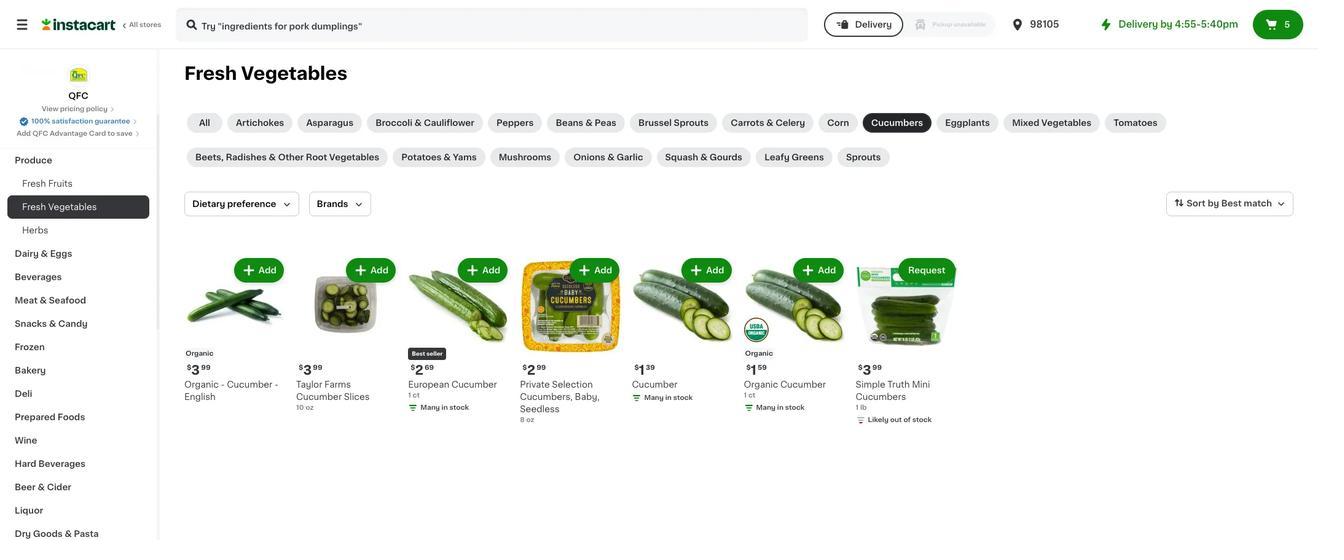 Task type: vqa. For each thing, say whether or not it's contained in the screenshot.
Water, Seltzer & Sparkling Water link
no



Task type: locate. For each thing, give the bounding box(es) containing it.
slices
[[344, 393, 370, 401]]

0 vertical spatial beverages
[[15, 273, 62, 281]]

$ 3 99
[[187, 364, 211, 377], [299, 364, 322, 377], [858, 364, 882, 377]]

6 add button from the left
[[795, 259, 842, 281]]

1 $ 3 99 from the left
[[187, 364, 211, 377]]

ct down the european
[[413, 392, 420, 399]]

beverages down dairy & eggs at top
[[15, 273, 62, 281]]

prepared foods
[[15, 413, 85, 422]]

potatoes & yams link
[[393, 147, 485, 167]]

ct inside organic cucumber 1 ct
[[748, 392, 756, 399]]

meat & seafood
[[15, 296, 86, 305]]

$ for european cucumber
[[411, 365, 415, 371]]

0 vertical spatial all
[[129, 22, 138, 28]]

2 99 from the left
[[313, 365, 322, 371]]

leafy greens link
[[756, 147, 833, 167]]

& right broccoli
[[415, 119, 422, 127]]

view
[[42, 106, 58, 112]]

98105 button
[[1011, 7, 1084, 42]]

99 up 'english'
[[201, 365, 211, 371]]

add button
[[235, 259, 283, 281], [347, 259, 395, 281], [459, 259, 507, 281], [571, 259, 619, 281], [683, 259, 730, 281], [795, 259, 842, 281]]

vegetables up the herbs link
[[48, 203, 97, 211]]

3 $ 3 99 from the left
[[858, 364, 882, 377]]

0 vertical spatial cucumbers
[[871, 119, 923, 127]]

3 3 from the left
[[863, 364, 871, 377]]

0 horizontal spatial sprouts
[[674, 119, 709, 127]]

$ inside $ 2 69
[[411, 365, 415, 371]]

99 inside $ 2 99
[[537, 365, 546, 371]]

1 horizontal spatial in
[[665, 395, 672, 401]]

100% satisfaction guarantee
[[31, 118, 130, 125]]

0 vertical spatial best
[[1221, 199, 1242, 208]]

$ left 39
[[634, 365, 639, 371]]

0 horizontal spatial many in stock
[[420, 404, 469, 411]]

0 horizontal spatial all
[[129, 22, 138, 28]]

1 horizontal spatial -
[[275, 380, 278, 389]]

2 horizontal spatial many in stock
[[756, 404, 805, 411]]

tomatoes link
[[1105, 113, 1166, 133]]

2 horizontal spatial $ 3 99
[[858, 364, 882, 377]]

beer & cider link
[[7, 476, 149, 499]]

39
[[646, 365, 655, 371]]

$ 3 99 for simple truth mini cucumbers
[[858, 364, 882, 377]]

0 horizontal spatial qfc
[[32, 130, 48, 137]]

best inside best match sort by field
[[1221, 199, 1242, 208]]

1 horizontal spatial oz
[[526, 417, 534, 424]]

farms
[[324, 380, 351, 389]]

$ 3 99 up "simple"
[[858, 364, 882, 377]]

stock
[[673, 395, 693, 401], [785, 404, 805, 411], [450, 404, 469, 411], [913, 417, 932, 424]]

oz
[[306, 404, 314, 411], [526, 417, 534, 424]]

by inside field
[[1208, 199, 1219, 208]]

1 3 from the left
[[191, 364, 200, 377]]

many in stock down european cucumber 1 ct
[[420, 404, 469, 411]]

4 $ from the left
[[746, 365, 751, 371]]

brands button
[[309, 192, 371, 216]]

ct down the $ 1 59
[[748, 392, 756, 399]]

qfc up view pricing policy link
[[68, 92, 88, 100]]

qfc link
[[67, 64, 90, 102]]

99 for organic - cucumber - english
[[201, 365, 211, 371]]

vegetables right root
[[329, 153, 379, 162]]

many in stock down 39
[[644, 395, 693, 401]]

1 99 from the left
[[201, 365, 211, 371]]

instacart logo image
[[42, 17, 116, 32]]

& left candy
[[49, 320, 56, 328]]

2 horizontal spatial 3
[[863, 364, 871, 377]]

3 add button from the left
[[459, 259, 507, 281]]

organic inside the organic - cucumber - english
[[184, 380, 219, 389]]

3 for simple truth mini cucumbers
[[863, 364, 871, 377]]

add
[[17, 130, 31, 137], [259, 266, 277, 275], [371, 266, 389, 275], [482, 266, 500, 275], [594, 266, 612, 275], [706, 266, 724, 275], [818, 266, 836, 275]]

4 add button from the left
[[571, 259, 619, 281]]

wine
[[15, 436, 37, 445]]

1 vertical spatial cucumbers
[[856, 393, 906, 401]]

2 up the private
[[527, 364, 535, 377]]

many for 2
[[420, 404, 440, 411]]

& for carrots & celery
[[766, 119, 774, 127]]

& for onions & garlic
[[607, 153, 615, 162]]

3 $ from the left
[[523, 365, 527, 371]]

brussel
[[639, 119, 672, 127]]

1 horizontal spatial many
[[644, 395, 664, 401]]

2 add button from the left
[[347, 259, 395, 281]]

0 vertical spatial oz
[[306, 404, 314, 411]]

broccoli & cauliflower link
[[367, 113, 483, 133]]

None search field
[[176, 7, 808, 42]]

fresh vegetables down the fruits
[[22, 203, 97, 211]]

best for best seller
[[412, 351, 425, 357]]

$ 3 99 for taylor farms cucumber slices
[[299, 364, 322, 377]]

liquor link
[[7, 499, 149, 522]]

99 up the private
[[537, 365, 546, 371]]

beverages link
[[7, 265, 149, 289]]

vegetables
[[241, 65, 347, 82], [1042, 119, 1092, 127], [329, 153, 379, 162], [48, 203, 97, 211]]

european
[[408, 380, 449, 389]]

2 horizontal spatial many
[[756, 404, 776, 411]]

0 horizontal spatial -
[[221, 380, 225, 389]]

2 $ from the left
[[299, 365, 303, 371]]

add button for cucumber
[[683, 259, 730, 281]]

by left 4:55-
[[1161, 20, 1173, 29]]

8
[[520, 417, 525, 424]]

0 horizontal spatial oz
[[306, 404, 314, 411]]

carrots & celery link
[[722, 113, 814, 133]]

3 99 from the left
[[537, 365, 546, 371]]

cucumbers link
[[863, 113, 932, 133]]

advantage
[[50, 130, 87, 137]]

ct inside european cucumber 1 ct
[[413, 392, 420, 399]]

gourds
[[710, 153, 743, 162]]

& left garlic on the top of the page
[[607, 153, 615, 162]]

2 2 from the left
[[415, 364, 423, 377]]

4:55-
[[1175, 20, 1201, 29]]

7 product group from the left
[[856, 256, 958, 428]]

radishes
[[226, 153, 267, 162]]

0 vertical spatial fresh
[[184, 65, 237, 82]]

3 up taylor in the left bottom of the page
[[303, 364, 312, 377]]

6 $ from the left
[[411, 365, 415, 371]]

0 horizontal spatial by
[[1161, 20, 1173, 29]]

beets, radishes & other root vegetables link
[[187, 147, 388, 167]]

item badge image
[[744, 318, 769, 342]]

1 vertical spatial fresh vegetables
[[22, 203, 97, 211]]

0 vertical spatial fresh vegetables
[[184, 65, 347, 82]]

by for sort
[[1208, 199, 1219, 208]]

product group
[[184, 256, 286, 403], [296, 256, 398, 413], [408, 256, 510, 416], [520, 256, 622, 425], [632, 256, 734, 406], [744, 256, 846, 416], [856, 256, 958, 428]]

0 horizontal spatial best
[[412, 351, 425, 357]]

seedless
[[520, 405, 560, 414]]

$ up the private
[[523, 365, 527, 371]]

1 horizontal spatial 3
[[303, 364, 312, 377]]

pricing
[[60, 106, 84, 112]]

1 vertical spatial fresh
[[22, 179, 46, 188]]

add for cucumber
[[706, 266, 724, 275]]

2 for european cucumber
[[415, 364, 423, 377]]

buy it again link
[[7, 33, 149, 58]]

in for 1
[[777, 404, 784, 411]]

2 horizontal spatial in
[[777, 404, 784, 411]]

of
[[904, 417, 911, 424]]

all up beets,
[[199, 119, 210, 127]]

& left pasta
[[65, 530, 72, 538]]

bakery
[[15, 366, 46, 375]]

2 - from the left
[[275, 380, 278, 389]]

delivery for delivery by 4:55-5:40pm
[[1119, 20, 1158, 29]]

beverages inside "link"
[[38, 460, 85, 468]]

$ inside the $ 1 59
[[746, 365, 751, 371]]

$ up taylor in the left bottom of the page
[[299, 365, 303, 371]]

again
[[62, 41, 86, 50]]

match
[[1244, 199, 1272, 208]]

all left stores
[[129, 22, 138, 28]]

best
[[1221, 199, 1242, 208], [412, 351, 425, 357]]

cucumber inside organic cucumber 1 ct
[[780, 380, 826, 389]]

1 $ from the left
[[187, 365, 191, 371]]

ct for 2
[[413, 392, 420, 399]]

1 horizontal spatial $ 3 99
[[299, 364, 322, 377]]

best left seller
[[412, 351, 425, 357]]

3
[[191, 364, 200, 377], [303, 364, 312, 377], [863, 364, 871, 377]]

& left eggs
[[41, 250, 48, 258]]

0 horizontal spatial ct
[[413, 392, 420, 399]]

0 horizontal spatial many
[[420, 404, 440, 411]]

$ for private selection cucumbers, baby, seedless
[[523, 365, 527, 371]]

0 horizontal spatial 2
[[415, 364, 423, 377]]

& for squash & gourds
[[700, 153, 708, 162]]

2 ct from the left
[[413, 392, 420, 399]]

beans
[[556, 119, 583, 127]]

7 $ from the left
[[634, 365, 639, 371]]

many down '$ 1 39'
[[644, 395, 664, 401]]

2 3 from the left
[[303, 364, 312, 377]]

delivery inside "delivery by 4:55-5:40pm" link
[[1119, 20, 1158, 29]]

0 horizontal spatial fresh vegetables
[[22, 203, 97, 211]]

3 up 'english'
[[191, 364, 200, 377]]

fresh up all link
[[184, 65, 237, 82]]

simple truth mini cucumbers 1 lb
[[856, 380, 930, 411]]

99 up "simple"
[[873, 365, 882, 371]]

$ 1 39
[[634, 364, 655, 377]]

cucumbers,
[[520, 393, 573, 401]]

cucumbers up sprouts link
[[871, 119, 923, 127]]

qfc down 100%
[[32, 130, 48, 137]]

Best match Sort by field
[[1167, 192, 1294, 216]]

add for european cucumber
[[482, 266, 500, 275]]

$ 2 99
[[523, 364, 546, 377]]

1 left 59 at bottom right
[[751, 364, 757, 377]]

fresh up herbs
[[22, 203, 46, 211]]

0 vertical spatial qfc
[[68, 92, 88, 100]]

2 for private selection cucumbers, baby, seedless
[[527, 364, 535, 377]]

2 $ 3 99 from the left
[[299, 364, 322, 377]]

$ for taylor farms cucumber slices
[[299, 365, 303, 371]]

& left the peas
[[586, 119, 593, 127]]

peppers
[[497, 119, 534, 127]]

potatoes
[[402, 153, 442, 162]]

$ up "simple"
[[858, 365, 863, 371]]

1 horizontal spatial qfc
[[68, 92, 88, 100]]

guarantee
[[95, 118, 130, 125]]

1 left the lb
[[856, 404, 859, 411]]

1 horizontal spatial sprouts
[[846, 153, 881, 162]]

fresh vegetables up artichokes
[[184, 65, 347, 82]]

1 vertical spatial sprouts
[[846, 153, 881, 162]]

add qfc advantage card to save
[[17, 130, 133, 137]]

brands
[[317, 200, 348, 208]]

cucumbers down "simple"
[[856, 393, 906, 401]]

oz right 8
[[526, 417, 534, 424]]

oz right 10
[[306, 404, 314, 411]]

2 left 69
[[415, 364, 423, 377]]

1 down the $ 1 59
[[744, 392, 747, 399]]

mixed
[[1012, 119, 1040, 127]]

& left celery
[[766, 119, 774, 127]]

squash
[[665, 153, 698, 162]]

$ left 69
[[411, 365, 415, 371]]

1 horizontal spatial all
[[199, 119, 210, 127]]

$ inside '$ 1 39'
[[634, 365, 639, 371]]

1 vertical spatial all
[[199, 119, 210, 127]]

beverages up cider
[[38, 460, 85, 468]]

delivery inside delivery button
[[855, 20, 892, 29]]

4 99 from the left
[[873, 365, 882, 371]]

$
[[187, 365, 191, 371], [299, 365, 303, 371], [523, 365, 527, 371], [746, 365, 751, 371], [858, 365, 863, 371], [411, 365, 415, 371], [634, 365, 639, 371]]

snacks
[[15, 320, 47, 328]]

0 vertical spatial by
[[1161, 20, 1173, 29]]

10
[[296, 404, 304, 411]]

lists
[[34, 66, 56, 74]]

& right the meat
[[40, 296, 47, 305]]

1 vertical spatial beverages
[[38, 460, 85, 468]]

99 for taylor farms cucumber slices
[[313, 365, 322, 371]]

$ for cucumber
[[634, 365, 639, 371]]

1 horizontal spatial best
[[1221, 199, 1242, 208]]

fresh down produce
[[22, 179, 46, 188]]

& right beer
[[38, 483, 45, 492]]

0 horizontal spatial in
[[442, 404, 448, 411]]

by
[[1161, 20, 1173, 29], [1208, 199, 1219, 208]]

$ inside $ 2 99
[[523, 365, 527, 371]]

5 product group from the left
[[632, 256, 734, 406]]

2 vertical spatial fresh
[[22, 203, 46, 211]]

save
[[117, 130, 133, 137]]

$ 3 99 up 'english'
[[187, 364, 211, 377]]

all
[[129, 22, 138, 28], [199, 119, 210, 127]]

best left match
[[1221, 199, 1242, 208]]

by right sort
[[1208, 199, 1219, 208]]

1 horizontal spatial by
[[1208, 199, 1219, 208]]

1 horizontal spatial ct
[[748, 392, 756, 399]]

onions
[[574, 153, 605, 162]]

1 inside simple truth mini cucumbers 1 lb
[[856, 404, 859, 411]]

0 horizontal spatial delivery
[[855, 20, 892, 29]]

5 $ from the left
[[858, 365, 863, 371]]

best for best match
[[1221, 199, 1242, 208]]

european cucumber 1 ct
[[408, 380, 497, 399]]

all for all
[[199, 119, 210, 127]]

qfc logo image
[[67, 64, 90, 87]]

many down organic cucumber 1 ct
[[756, 404, 776, 411]]

1 ct from the left
[[748, 392, 756, 399]]

1 horizontal spatial 2
[[527, 364, 535, 377]]

1 add button from the left
[[235, 259, 283, 281]]

99
[[201, 365, 211, 371], [313, 365, 322, 371], [537, 365, 546, 371], [873, 365, 882, 371]]

$ up 'english'
[[187, 365, 191, 371]]

1 vertical spatial by
[[1208, 199, 1219, 208]]

0 horizontal spatial $ 3 99
[[187, 364, 211, 377]]

corn
[[827, 119, 849, 127]]

fresh for produce
[[22, 179, 46, 188]]

likely out of stock
[[868, 417, 932, 424]]

1 vertical spatial best
[[412, 351, 425, 357]]

many in stock for 2
[[420, 404, 469, 411]]

3 product group from the left
[[408, 256, 510, 416]]

other
[[278, 153, 304, 162]]

cucumber inside taylor farms cucumber slices 10 oz
[[296, 393, 342, 401]]

99 up taylor in the left bottom of the page
[[313, 365, 322, 371]]

3 up "simple"
[[863, 364, 871, 377]]

& left yams
[[444, 153, 451, 162]]

view pricing policy
[[42, 106, 108, 112]]

0 horizontal spatial 3
[[191, 364, 200, 377]]

vegetables right mixed at the top right of the page
[[1042, 119, 1092, 127]]

&
[[415, 119, 422, 127], [586, 119, 593, 127], [766, 119, 774, 127], [269, 153, 276, 162], [444, 153, 451, 162], [607, 153, 615, 162], [700, 153, 708, 162], [41, 250, 48, 258], [40, 296, 47, 305], [49, 320, 56, 328], [38, 483, 45, 492], [65, 530, 72, 538]]

all link
[[187, 113, 222, 133]]

delivery by 4:55-5:40pm
[[1119, 20, 1238, 29]]

$ left 59 at bottom right
[[746, 365, 751, 371]]

eggs
[[50, 250, 72, 258]]

1 vertical spatial oz
[[526, 417, 534, 424]]

preference
[[227, 200, 276, 208]]

many down the european
[[420, 404, 440, 411]]

1 down the european
[[408, 392, 411, 399]]

$ 3 99 up taylor in the left bottom of the page
[[299, 364, 322, 377]]

vegetables inside mixed vegetables link
[[1042, 119, 1092, 127]]

many in stock down organic cucumber 1 ct
[[756, 404, 805, 411]]

baby,
[[575, 393, 600, 401]]

sprouts down 'corn' link
[[846, 153, 881, 162]]

mixed vegetables
[[1012, 119, 1092, 127]]

squash & gourds
[[665, 153, 743, 162]]

1 2 from the left
[[527, 364, 535, 377]]

sprouts up squash
[[674, 119, 709, 127]]

likely
[[868, 417, 889, 424]]

$ 3 99 for organic - cucumber - english
[[187, 364, 211, 377]]

5 add button from the left
[[683, 259, 730, 281]]

99 for private selection cucumbers, baby, seedless
[[537, 365, 546, 371]]

& left gourds
[[700, 153, 708, 162]]

1 horizontal spatial delivery
[[1119, 20, 1158, 29]]

1 left 39
[[639, 364, 645, 377]]

1 vertical spatial qfc
[[32, 130, 48, 137]]



Task type: describe. For each thing, give the bounding box(es) containing it.
& for beer & cider
[[38, 483, 45, 492]]

add button for european cucumber
[[459, 259, 507, 281]]

taylor farms cucumber slices 10 oz
[[296, 380, 370, 411]]

produce
[[15, 156, 52, 165]]

wine link
[[7, 429, 149, 452]]

fresh for fresh fruits
[[22, 203, 46, 211]]

$ 2 69
[[411, 364, 434, 377]]

seller
[[427, 351, 443, 357]]

$ 1 59
[[746, 364, 767, 377]]

goods
[[33, 530, 63, 538]]

3 for organic - cucumber - english
[[191, 364, 200, 377]]

$ for organic cucumber
[[746, 365, 751, 371]]

cucumber inside european cucumber 1 ct
[[452, 380, 497, 389]]

garlic
[[617, 153, 643, 162]]

& for potatoes & yams
[[444, 153, 451, 162]]

out
[[890, 417, 902, 424]]

prepared foods link
[[7, 406, 149, 429]]

hard
[[15, 460, 36, 468]]

card
[[89, 130, 106, 137]]

artichokes link
[[227, 113, 293, 133]]

& left other
[[269, 153, 276, 162]]

leafy greens
[[765, 153, 824, 162]]

cucumbers inside simple truth mini cucumbers 1 lb
[[856, 393, 906, 401]]

dairy & eggs link
[[7, 242, 149, 265]]

peppers link
[[488, 113, 542, 133]]

truth
[[888, 380, 910, 389]]

seafood
[[49, 296, 86, 305]]

beans & peas link
[[547, 113, 625, 133]]

add button for private selection cucumbers, baby, seedless
[[571, 259, 619, 281]]

by for delivery
[[1161, 20, 1173, 29]]

organic - cucumber - english
[[184, 380, 278, 401]]

beets, radishes & other root vegetables
[[195, 153, 379, 162]]

organic cucumber 1 ct
[[744, 380, 826, 399]]

add for taylor farms cucumber slices
[[371, 266, 389, 275]]

satisfaction
[[52, 118, 93, 125]]

0 vertical spatial sprouts
[[674, 119, 709, 127]]

$ for simple truth mini cucumbers
[[858, 365, 863, 371]]

add button for taylor farms cucumber slices
[[347, 259, 395, 281]]

onions & garlic
[[574, 153, 643, 162]]

add for private selection cucumbers, baby, seedless
[[594, 266, 612, 275]]

mini
[[912, 380, 930, 389]]

in for 2
[[442, 404, 448, 411]]

many in stock for 1
[[756, 404, 805, 411]]

100% satisfaction guarantee button
[[19, 114, 138, 127]]

lists link
[[7, 58, 149, 82]]

peas
[[595, 119, 616, 127]]

herbs
[[22, 226, 48, 235]]

delivery for delivery
[[855, 20, 892, 29]]

beer & cider
[[15, 483, 71, 492]]

4 product group from the left
[[520, 256, 622, 425]]

add button for organic cucumber
[[795, 259, 842, 281]]

& for beans & peas
[[586, 119, 593, 127]]

service type group
[[824, 12, 996, 37]]

1 product group from the left
[[184, 256, 286, 403]]

all for all stores
[[129, 22, 138, 28]]

& for meat & seafood
[[40, 296, 47, 305]]

oz inside private selection cucumbers, baby, seedless 8 oz
[[526, 417, 534, 424]]

thanksgiving link
[[7, 125, 149, 149]]

Search field
[[177, 9, 807, 41]]

& for broccoli & cauliflower
[[415, 119, 422, 127]]

1 inside organic cucumber 1 ct
[[744, 392, 747, 399]]

recipes link
[[7, 102, 149, 125]]

best seller
[[412, 351, 443, 357]]

eggplants link
[[937, 113, 999, 133]]

100%
[[31, 118, 50, 125]]

meat & seafood link
[[7, 289, 149, 312]]

fresh vegetables link
[[7, 195, 149, 219]]

snacks & candy link
[[7, 312, 149, 336]]

1 - from the left
[[221, 380, 225, 389]]

add button for organic - cucumber - english
[[235, 259, 283, 281]]

potatoes & yams
[[402, 153, 477, 162]]

5
[[1285, 20, 1290, 29]]

leafy
[[765, 153, 790, 162]]

asparagus
[[306, 119, 353, 127]]

ct for 1
[[748, 392, 756, 399]]

broccoli & cauliflower
[[376, 119, 474, 127]]

69
[[425, 365, 434, 371]]

1 inside european cucumber 1 ct
[[408, 392, 411, 399]]

prepared
[[15, 413, 56, 422]]

oz inside taylor farms cucumber slices 10 oz
[[306, 404, 314, 411]]

deli link
[[7, 382, 149, 406]]

1 horizontal spatial many in stock
[[644, 395, 693, 401]]

6 product group from the left
[[744, 256, 846, 416]]

98105
[[1030, 20, 1059, 29]]

mixed vegetables link
[[1004, 113, 1100, 133]]

$ for organic - cucumber - english
[[187, 365, 191, 371]]

artichokes
[[236, 119, 284, 127]]

vegetables inside beets, radishes & other root vegetables link
[[329, 153, 379, 162]]

frozen
[[15, 343, 45, 352]]

vegetables inside the fresh vegetables link
[[48, 203, 97, 211]]

deli
[[15, 390, 32, 398]]

fresh fruits
[[22, 179, 73, 188]]

99 for simple truth mini cucumbers
[[873, 365, 882, 371]]

mushrooms link
[[490, 147, 560, 167]]

dry goods & pasta
[[15, 530, 99, 538]]

organic inside organic cucumber 1 ct
[[744, 380, 778, 389]]

root
[[306, 153, 327, 162]]

5 button
[[1253, 10, 1304, 39]]

squash & gourds link
[[657, 147, 751, 167]]

beer
[[15, 483, 36, 492]]

add for organic - cucumber - english
[[259, 266, 277, 275]]

herbs link
[[7, 219, 149, 242]]

cucumbers inside cucumbers link
[[871, 119, 923, 127]]

2 product group from the left
[[296, 256, 398, 413]]

fruits
[[48, 179, 73, 188]]

fresh fruits link
[[7, 172, 149, 195]]

foods
[[58, 413, 85, 422]]

cauliflower
[[424, 119, 474, 127]]

greens
[[792, 153, 824, 162]]

buy it again
[[34, 41, 86, 50]]

broccoli
[[376, 119, 413, 127]]

produce link
[[7, 149, 149, 172]]

cucumber inside the organic - cucumber - english
[[227, 380, 272, 389]]

& for snacks & candy
[[49, 320, 56, 328]]

& for dairy & eggs
[[41, 250, 48, 258]]

celery
[[776, 119, 805, 127]]

add for organic cucumber
[[818, 266, 836, 275]]

1 horizontal spatial fresh vegetables
[[184, 65, 347, 82]]

dietary
[[192, 200, 225, 208]]

taylor
[[296, 380, 322, 389]]

dietary preference button
[[184, 192, 299, 216]]

59
[[758, 365, 767, 371]]

brussel sprouts
[[639, 119, 709, 127]]

eggplants
[[945, 119, 990, 127]]

onions & garlic link
[[565, 147, 652, 167]]

best match
[[1221, 199, 1272, 208]]

beans & peas
[[556, 119, 616, 127]]

asparagus link
[[298, 113, 362, 133]]

policy
[[86, 106, 108, 112]]

vegetables up artichokes
[[241, 65, 347, 82]]

english
[[184, 393, 216, 401]]

3 for taylor farms cucumber slices
[[303, 364, 312, 377]]

many for 1
[[756, 404, 776, 411]]

carrots
[[731, 119, 764, 127]]

to
[[108, 130, 115, 137]]



